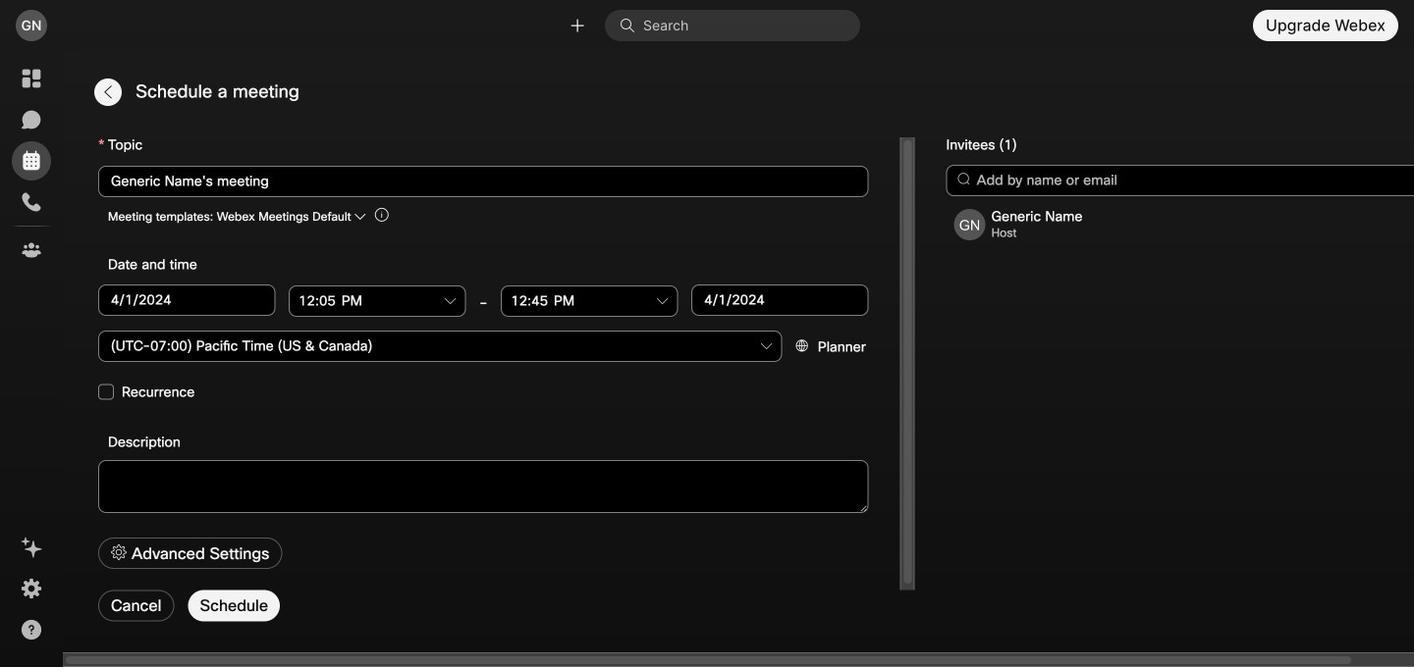 Task type: describe. For each thing, give the bounding box(es) containing it.
webex tab list
[[12, 59, 51, 270]]



Task type: vqa. For each thing, say whether or not it's contained in the screenshot.
Webex tab list
yes



Task type: locate. For each thing, give the bounding box(es) containing it.
navigation
[[0, 51, 63, 668]]



